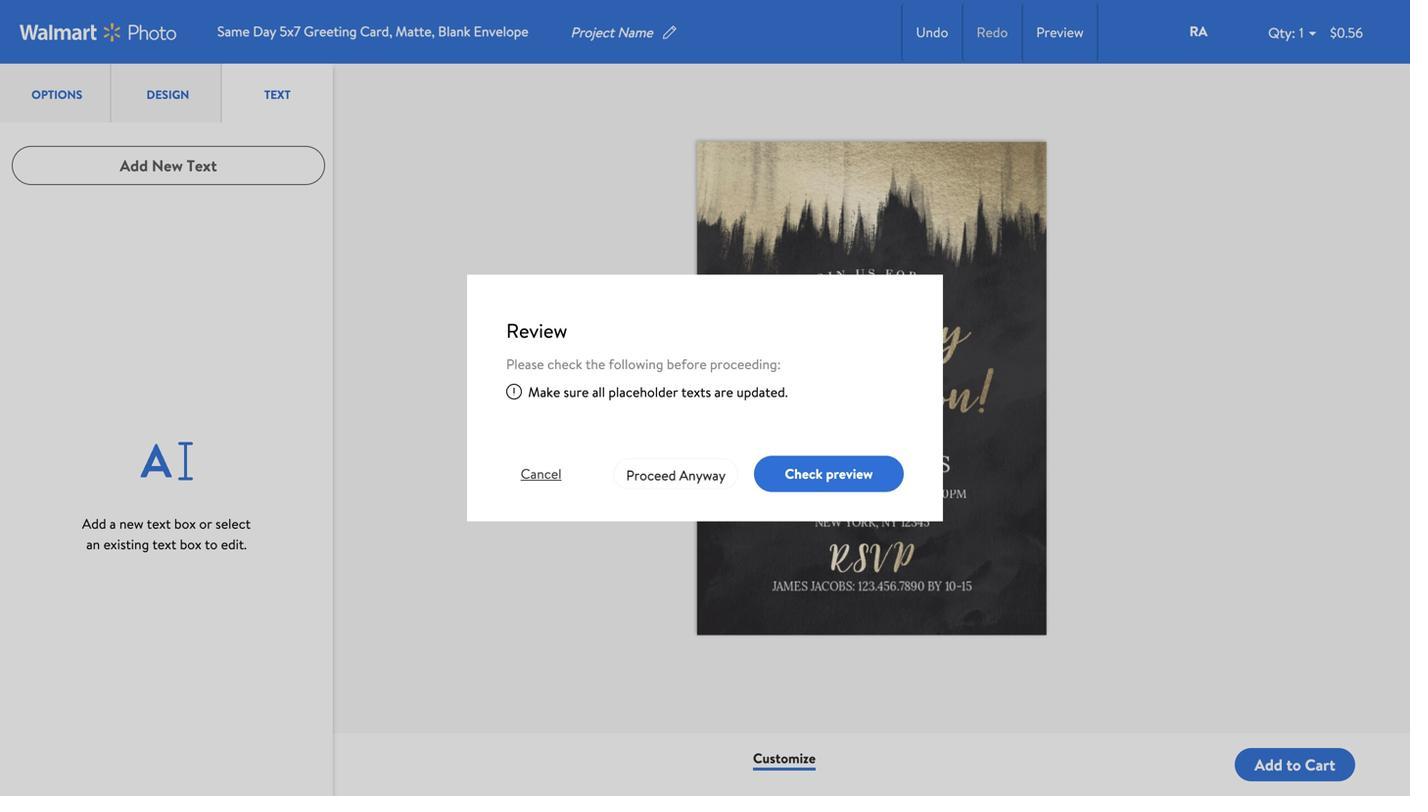 Task type: describe. For each thing, give the bounding box(es) containing it.
check
[[785, 464, 823, 483]]

proceed
[[626, 466, 676, 485]]

project name
[[571, 23, 653, 42]]

add for add to cart
[[1255, 754, 1283, 776]]

add to cart
[[1255, 754, 1336, 776]]

ra
[[1190, 22, 1208, 41]]

cancel button
[[508, 457, 575, 491]]

please
[[507, 355, 544, 374]]

a
[[110, 514, 116, 533]]

envelope
[[474, 22, 529, 41]]

matte,
[[396, 22, 435, 41]]

preview
[[1037, 23, 1084, 42]]

texts
[[682, 383, 711, 402]]

greeting
[[304, 22, 357, 41]]

sure
[[564, 383, 589, 402]]

placeholder
[[609, 383, 678, 402]]

please check the following before proceeding:
[[507, 355, 781, 374]]

2 vertical spatial text
[[152, 535, 177, 554]]

same day 5x7 greeting card, matte, blank envelope
[[217, 22, 529, 41]]

preview button
[[1022, 3, 1099, 62]]

design
[[147, 86, 189, 103]]

edit.
[[221, 535, 247, 554]]

same
[[217, 22, 250, 41]]

check preview button
[[754, 456, 904, 492]]

pencil alt image
[[661, 24, 679, 41]]

$0.56
[[1331, 23, 1364, 42]]

ra button
[[1168, 14, 1231, 50]]

customize
[[753, 749, 816, 768]]

preview
[[826, 464, 873, 483]]

new
[[119, 514, 144, 533]]

options
[[31, 86, 82, 103]]

cart
[[1306, 754, 1336, 776]]

project name button
[[570, 21, 719, 44]]

following
[[609, 355, 664, 374]]

updated.
[[737, 383, 788, 402]]

proceed anyway button
[[614, 458, 739, 490]]

to inside "add a new text box or select an existing text box to edit."
[[205, 535, 218, 554]]

design button
[[111, 64, 222, 122]]

or
[[199, 514, 212, 533]]

options button
[[0, 64, 111, 122]]



Task type: locate. For each thing, give the bounding box(es) containing it.
add left cart
[[1255, 754, 1283, 776]]

text right new
[[147, 514, 171, 533]]

blank
[[438, 22, 471, 41]]

all
[[592, 383, 605, 402]]

text
[[264, 86, 291, 103], [147, 514, 171, 533], [152, 535, 177, 554]]

text inside button
[[264, 86, 291, 103]]

an
[[86, 535, 100, 554]]

0 vertical spatial box
[[174, 514, 196, 533]]

box left or
[[174, 514, 196, 533]]

to inside button
[[1287, 754, 1302, 776]]

anyway
[[680, 466, 726, 485]]

undo
[[916, 23, 949, 42]]

1 vertical spatial text
[[147, 514, 171, 533]]

add left a in the left bottom of the page
[[82, 514, 106, 533]]

text right existing
[[152, 535, 177, 554]]

project
[[571, 23, 614, 42]]

check
[[548, 355, 583, 374]]

5x7
[[280, 22, 301, 41]]

to left cart
[[1287, 754, 1302, 776]]

0 horizontal spatial add
[[82, 514, 106, 533]]

1 vertical spatial box
[[180, 535, 202, 554]]

0 vertical spatial text
[[264, 86, 291, 103]]

box down or
[[180, 535, 202, 554]]

card,
[[360, 22, 393, 41]]

existing
[[103, 535, 149, 554]]

before
[[667, 355, 707, 374]]

check preview
[[785, 464, 873, 483]]

1 vertical spatial add
[[1255, 754, 1283, 776]]

tab list
[[0, 64, 333, 122]]

add inside button
[[1255, 754, 1283, 776]]

make
[[528, 383, 561, 402]]

add for add a new text box or select an existing text box to edit.
[[82, 514, 106, 533]]

text button
[[222, 64, 333, 122]]

name
[[618, 23, 653, 42]]

1 horizontal spatial to
[[1287, 754, 1302, 776]]

add inside "add a new text box or select an existing text box to edit."
[[82, 514, 106, 533]]

cancel
[[521, 464, 562, 483]]

exclamation circle image
[[507, 384, 522, 400]]

to
[[205, 535, 218, 554], [1287, 754, 1302, 776]]

the
[[586, 355, 606, 374]]

0 horizontal spatial to
[[205, 535, 218, 554]]

tab list containing options
[[0, 64, 333, 122]]

day
[[253, 22, 277, 41]]

add to cart button
[[1235, 749, 1356, 782]]

are
[[715, 383, 734, 402]]

text down the 5x7
[[264, 86, 291, 103]]

review
[[507, 317, 568, 344]]

select
[[216, 514, 251, 533]]

0 vertical spatial add
[[82, 514, 106, 533]]

box
[[174, 514, 196, 533], [180, 535, 202, 554]]

undo button
[[902, 3, 963, 62]]

total $0.56 element
[[1331, 23, 1364, 42]]

1 horizontal spatial add
[[1255, 754, 1283, 776]]

make sure all placeholder texts are updated.
[[528, 383, 788, 402]]

add a new text box or select an existing text box to edit.
[[82, 514, 251, 554]]

to down or
[[205, 535, 218, 554]]

add
[[82, 514, 106, 533], [1255, 754, 1283, 776]]

proceeding:
[[710, 355, 781, 374]]

1 vertical spatial to
[[1287, 754, 1302, 776]]

0 vertical spatial to
[[205, 535, 218, 554]]

proceed anyway
[[626, 466, 726, 485]]



Task type: vqa. For each thing, say whether or not it's contained in the screenshot.
the leftmost to
yes



